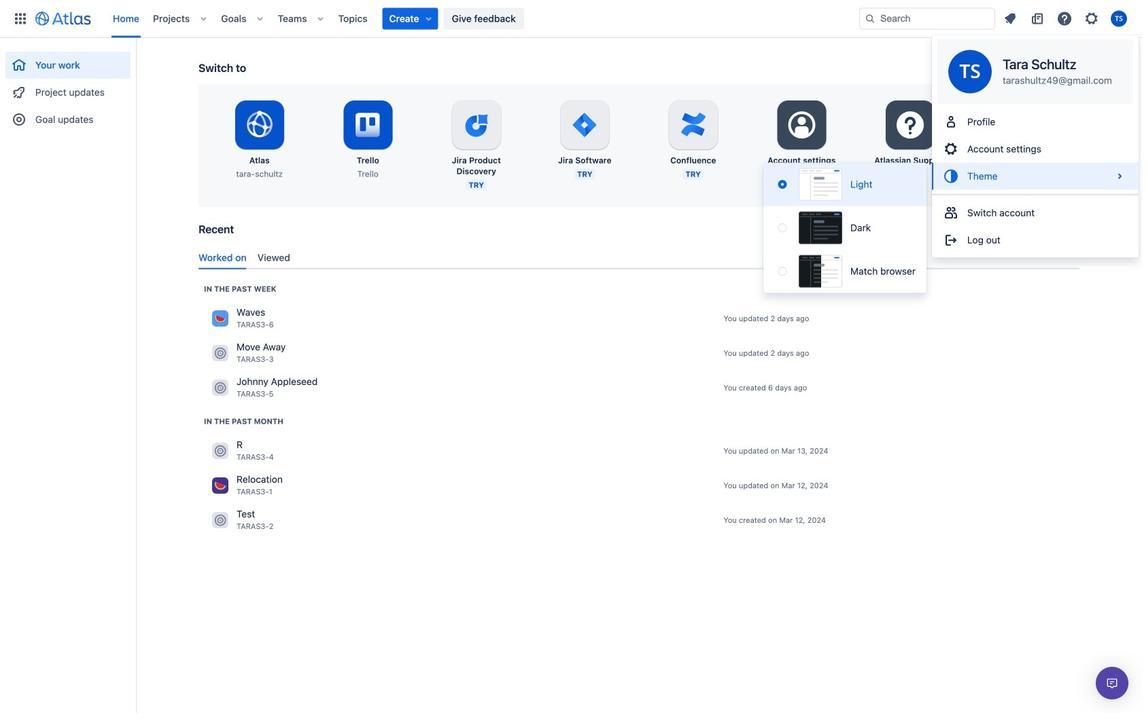 Task type: locate. For each thing, give the bounding box(es) containing it.
1 vertical spatial townsquare image
[[212, 478, 228, 494]]

0 vertical spatial heading
[[204, 284, 276, 295]]

group
[[5, 38, 131, 137], [932, 104, 1139, 194], [932, 194, 1139, 258]]

townsquare image
[[212, 311, 228, 327], [212, 345, 228, 362], [212, 380, 228, 396], [212, 513, 228, 529]]

open intercom messenger image
[[1104, 676, 1121, 692]]

heading
[[204, 284, 276, 295], [204, 416, 283, 427]]

banner
[[0, 0, 1142, 38]]

1 heading from the top
[[204, 284, 276, 295]]

1 vertical spatial heading
[[204, 416, 283, 427]]

search image
[[865, 13, 876, 24]]

menu
[[764, 163, 927, 293]]

settings image
[[1084, 11, 1100, 27], [786, 109, 818, 141], [1002, 109, 1035, 141]]

townsquare image
[[212, 443, 228, 460], [212, 478, 228, 494]]

None search field
[[859, 8, 995, 30]]

notifications image
[[1002, 11, 1019, 27]]

search image
[[964, 228, 975, 239]]

tab list
[[193, 247, 1085, 270]]

switch to... image
[[12, 11, 29, 27]]

top element
[[8, 0, 859, 38]]

0 vertical spatial townsquare image
[[212, 443, 228, 460]]

4 townsquare image from the top
[[212, 513, 228, 529]]

None button
[[764, 163, 927, 206], [764, 206, 927, 250], [764, 250, 927, 293], [764, 163, 927, 206], [764, 206, 927, 250], [764, 250, 927, 293]]

1 horizontal spatial settings image
[[1002, 109, 1035, 141]]

Filter by title field
[[960, 225, 1078, 244]]



Task type: describe. For each thing, give the bounding box(es) containing it.
account image
[[1111, 11, 1127, 27]]

Search field
[[859, 8, 995, 30]]

1 townsquare image from the top
[[212, 311, 228, 327]]

1 townsquare image from the top
[[212, 443, 228, 460]]

2 heading from the top
[[204, 416, 283, 427]]

3 townsquare image from the top
[[212, 380, 228, 396]]

2 townsquare image from the top
[[212, 345, 228, 362]]

help image
[[1057, 11, 1073, 27]]

settings image
[[894, 109, 927, 141]]

2 townsquare image from the top
[[212, 478, 228, 494]]

2 horizontal spatial settings image
[[1084, 11, 1100, 27]]

0 horizontal spatial settings image
[[786, 109, 818, 141]]



Task type: vqa. For each thing, say whether or not it's contained in the screenshot.
Notifications image
yes



